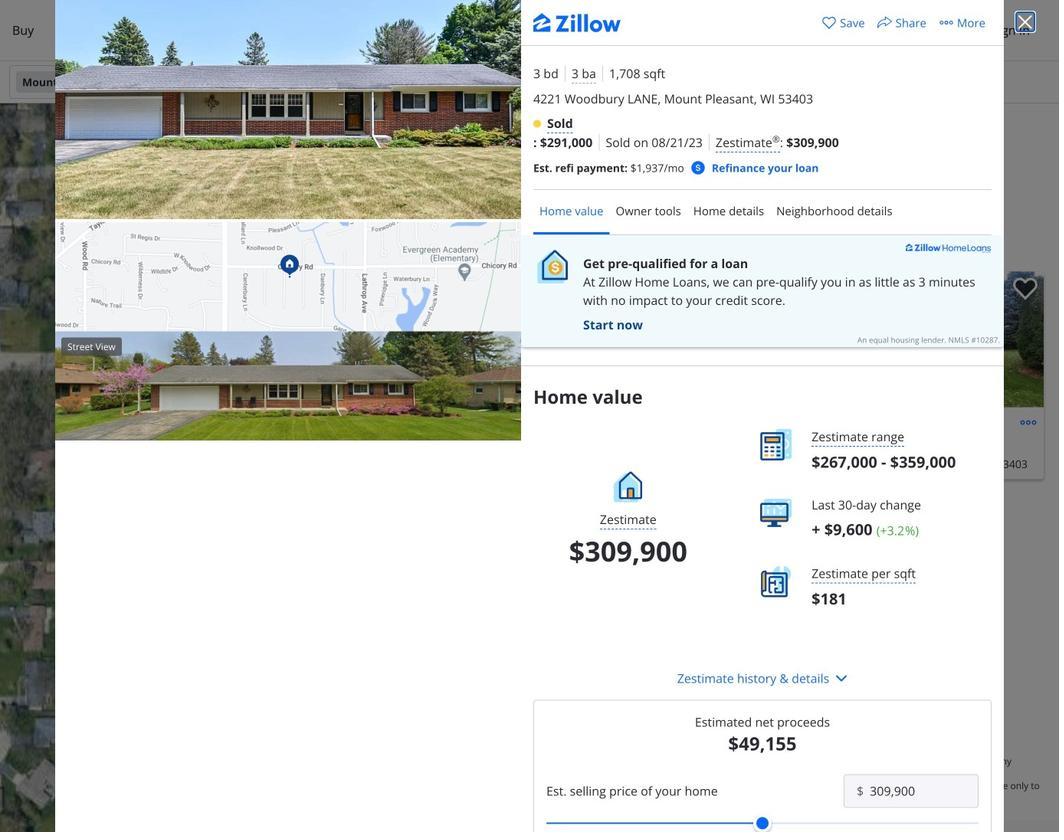 Task type: vqa. For each thing, say whether or not it's contained in the screenshot.
Lt5 PALISADES COURT, Mount Pleasant, WI 53403 Image
yes



Task type: describe. For each thing, give the bounding box(es) containing it.
remove tag image
[[130, 76, 142, 88]]

filters element
[[0, 61, 1059, 103]]

close image
[[1016, 13, 1034, 31]]

view larger view of the 1 photo of this home image
[[55, 0, 524, 219]]

lt5 palisades court, mount pleasant, wi 53403 image
[[775, 272, 1044, 407]]

4720 lathrop avenue, mount pleasant, wi 53403 image
[[500, 485, 769, 621]]



Task type: locate. For each thing, give the bounding box(es) containing it.
property images, use arrow keys to navigate, image 1 of 24 group
[[500, 272, 769, 411]]

main navigation
[[0, 0, 1059, 253]]

property image
[[55, 222, 524, 331]]

utility element
[[521, 0, 1004, 45]]

clear field image
[[214, 76, 226, 88]]

zillow logo image
[[468, 18, 591, 45]]

slider
[[753, 814, 772, 832]]

main content
[[484, 103, 1059, 820]]

None field
[[870, 774, 979, 808]]

4716 maryland avenue, racine, wi 53406 image
[[500, 272, 769, 407]]



